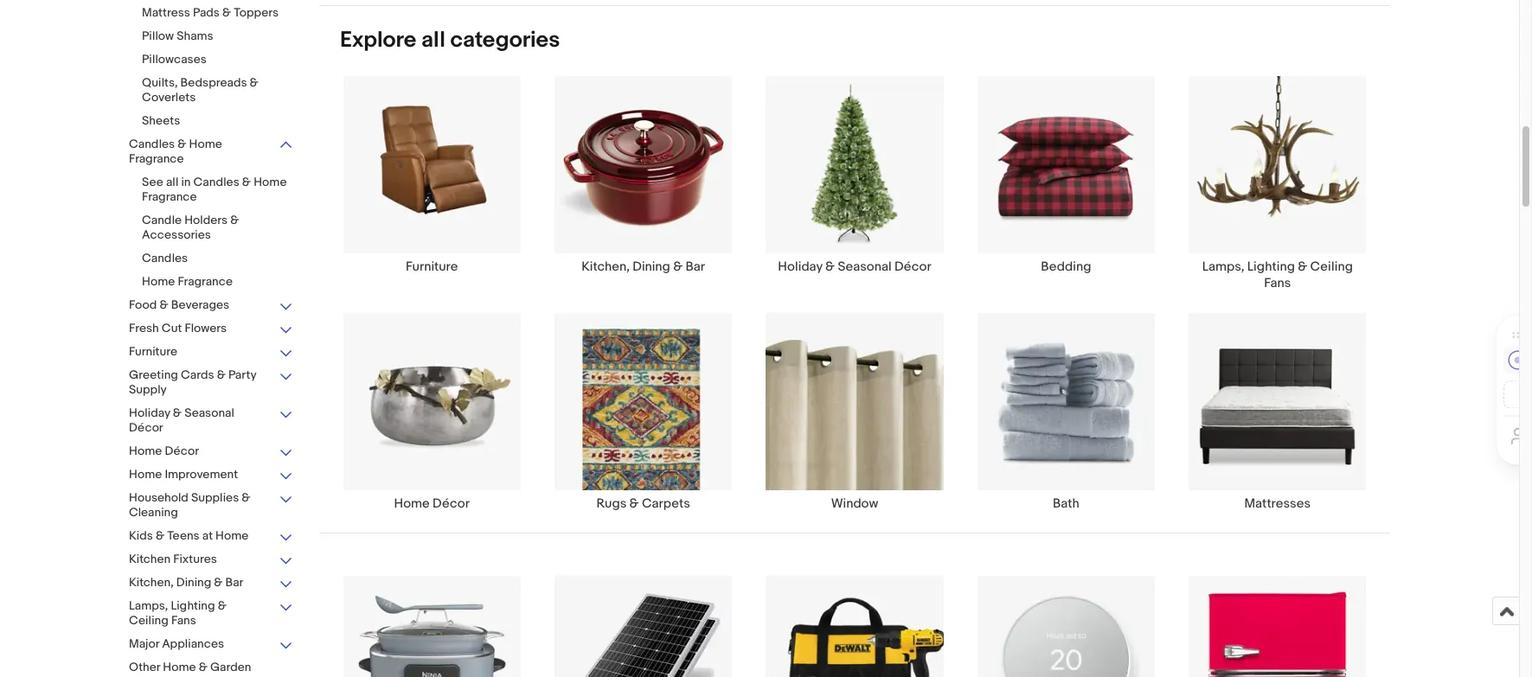 Task type: locate. For each thing, give the bounding box(es) containing it.
0 horizontal spatial ceiling
[[129, 614, 169, 628]]

fragrance up see
[[129, 151, 184, 166]]

1 horizontal spatial bar
[[686, 259, 705, 275]]

household
[[129, 491, 188, 505]]

carpets
[[642, 496, 690, 512]]

bath link
[[961, 312, 1172, 512]]

bedding
[[1041, 259, 1092, 275]]

candle holders & accessories link
[[142, 213, 293, 244]]

fragrance up beverages
[[178, 274, 233, 289]]

1 vertical spatial lamps,
[[129, 599, 168, 614]]

0 horizontal spatial kitchen,
[[129, 575, 174, 590]]

in
[[181, 175, 191, 190]]

home décor link
[[326, 312, 538, 512]]

quilts, bedspreads & coverlets link
[[142, 75, 293, 106]]

rugs
[[597, 496, 627, 512]]

1 horizontal spatial kitchen,
[[582, 259, 630, 275]]

supplies
[[191, 491, 239, 505]]

0 horizontal spatial lamps,
[[129, 599, 168, 614]]

holders
[[184, 213, 228, 228]]

1 vertical spatial candles
[[193, 175, 239, 190]]

1 horizontal spatial fans
[[1264, 275, 1291, 291]]

& inside lamps, lighting & ceiling fans
[[1298, 259, 1308, 275]]

flowers
[[185, 321, 227, 336]]

1 vertical spatial furniture
[[129, 344, 177, 359]]

1 vertical spatial lighting
[[171, 599, 215, 614]]

furniture
[[406, 259, 458, 275], [129, 344, 177, 359]]

coverlets
[[142, 90, 196, 105]]

fragrance up candle
[[142, 190, 197, 204]]

furniture inside mattress pads & toppers pillow shams pillowcases quilts, bedspreads & coverlets sheets candles & home fragrance see all in candles & home fragrance candle holders & accessories candles home fragrance food & beverages fresh cut flowers furniture greeting cards & party supply holiday & seasonal décor home décor home improvement household supplies & cleaning kids & teens at home kitchen fixtures kitchen, dining & bar lamps, lighting & ceiling fans major appliances other home & garden
[[129, 344, 177, 359]]

mattress
[[142, 5, 190, 20]]

0 horizontal spatial bar
[[226, 575, 244, 590]]

1 vertical spatial dining
[[176, 575, 211, 590]]

0 vertical spatial lighting
[[1248, 259, 1295, 275]]

household supplies & cleaning button
[[129, 491, 293, 522]]

0 vertical spatial holiday
[[778, 259, 823, 275]]

lighting inside lamps, lighting & ceiling fans
[[1248, 259, 1295, 275]]

kitchen, dining & bar
[[582, 259, 705, 275]]

0 vertical spatial all
[[421, 26, 445, 53]]

1 horizontal spatial lamps,
[[1203, 259, 1245, 275]]

décor
[[895, 259, 932, 275], [129, 421, 163, 435], [165, 444, 199, 459], [433, 496, 470, 512]]

pads
[[193, 5, 220, 20]]

1 vertical spatial fans
[[171, 614, 196, 628]]

0 horizontal spatial fans
[[171, 614, 196, 628]]

other home & garden link
[[129, 660, 293, 677]]

explore
[[340, 26, 417, 53]]

bar
[[686, 259, 705, 275], [226, 575, 244, 590]]

candles down candles & home fragrance dropdown button
[[193, 175, 239, 190]]

1 horizontal spatial furniture
[[406, 259, 458, 275]]

0 vertical spatial seasonal
[[838, 259, 892, 275]]

2 vertical spatial fragrance
[[178, 274, 233, 289]]

candles link
[[142, 251, 293, 267]]

0 horizontal spatial seasonal
[[184, 406, 234, 421]]

1 horizontal spatial dining
[[633, 259, 670, 275]]

0 vertical spatial fragrance
[[129, 151, 184, 166]]

0 vertical spatial bar
[[686, 259, 705, 275]]

holiday
[[778, 259, 823, 275], [129, 406, 170, 421]]

all left in
[[166, 175, 179, 190]]

1 vertical spatial holiday
[[129, 406, 170, 421]]

1 horizontal spatial lighting
[[1248, 259, 1295, 275]]

fresh
[[129, 321, 159, 336]]

see
[[142, 175, 163, 190]]

fragrance
[[129, 151, 184, 166], [142, 190, 197, 204], [178, 274, 233, 289]]

0 vertical spatial dining
[[633, 259, 670, 275]]

lighting
[[1248, 259, 1295, 275], [171, 599, 215, 614]]

1 vertical spatial all
[[166, 175, 179, 190]]

ceiling
[[1311, 259, 1353, 275], [129, 614, 169, 628]]

0 horizontal spatial holiday
[[129, 406, 170, 421]]

0 vertical spatial ceiling
[[1311, 259, 1353, 275]]

&
[[222, 5, 231, 20], [250, 75, 259, 90], [178, 137, 186, 151], [242, 175, 251, 190], [230, 213, 239, 228], [673, 259, 683, 275], [826, 259, 835, 275], [1298, 259, 1308, 275], [160, 298, 168, 312], [217, 368, 226, 382], [173, 406, 182, 421], [242, 491, 251, 505], [630, 496, 639, 512], [156, 529, 164, 543], [214, 575, 223, 590], [218, 599, 227, 614], [199, 660, 208, 675]]

candles down sheets
[[129, 137, 175, 151]]

1 horizontal spatial holiday
[[778, 259, 823, 275]]

0 horizontal spatial lighting
[[171, 599, 215, 614]]

home improvement button
[[129, 467, 293, 484]]

1 vertical spatial fragrance
[[142, 190, 197, 204]]

1 horizontal spatial seasonal
[[838, 259, 892, 275]]

mattresses
[[1245, 496, 1311, 512]]

1 vertical spatial seasonal
[[184, 406, 234, 421]]

0 horizontal spatial all
[[166, 175, 179, 190]]

all right explore
[[421, 26, 445, 53]]

0 vertical spatial lamps,
[[1203, 259, 1245, 275]]

candles down accessories
[[142, 251, 188, 266]]

0 horizontal spatial dining
[[176, 575, 211, 590]]

see all in candles & home fragrance link
[[142, 175, 293, 206]]

pillow
[[142, 29, 174, 43]]

lamps, inside lamps, lighting & ceiling fans
[[1203, 259, 1245, 275]]

dining
[[633, 259, 670, 275], [176, 575, 211, 590]]

ceiling inside lamps, lighting & ceiling fans
[[1311, 259, 1353, 275]]

shams
[[177, 29, 213, 43]]

lamps, lighting & ceiling fans link
[[1172, 75, 1384, 291]]

fans
[[1264, 275, 1291, 291], [171, 614, 196, 628]]

0 horizontal spatial furniture
[[129, 344, 177, 359]]

kitchen,
[[582, 259, 630, 275], [129, 575, 174, 590]]

seasonal inside mattress pads & toppers pillow shams pillowcases quilts, bedspreads & coverlets sheets candles & home fragrance see all in candles & home fragrance candle holders & accessories candles home fragrance food & beverages fresh cut flowers furniture greeting cards & party supply holiday & seasonal décor home décor home improvement household supplies & cleaning kids & teens at home kitchen fixtures kitchen, dining & bar lamps, lighting & ceiling fans major appliances other home & garden
[[184, 406, 234, 421]]

all
[[421, 26, 445, 53], [166, 175, 179, 190]]

dining inside mattress pads & toppers pillow shams pillowcases quilts, bedspreads & coverlets sheets candles & home fragrance see all in candles & home fragrance candle holders & accessories candles home fragrance food & beverages fresh cut flowers furniture greeting cards & party supply holiday & seasonal décor home décor home improvement household supplies & cleaning kids & teens at home kitchen fixtures kitchen, dining & bar lamps, lighting & ceiling fans major appliances other home & garden
[[176, 575, 211, 590]]

1 vertical spatial bar
[[226, 575, 244, 590]]

lamps, lighting & ceiling fans button
[[129, 599, 293, 630]]

1 vertical spatial ceiling
[[129, 614, 169, 628]]

1 vertical spatial kitchen,
[[129, 575, 174, 590]]

0 vertical spatial kitchen,
[[582, 259, 630, 275]]

explore all categories
[[340, 26, 560, 53]]

seasonal
[[838, 259, 892, 275], [184, 406, 234, 421]]

lamps,
[[1203, 259, 1245, 275], [129, 599, 168, 614]]

0 vertical spatial fans
[[1264, 275, 1291, 291]]

improvement
[[165, 467, 238, 482]]

home
[[189, 137, 222, 151], [254, 175, 287, 190], [142, 274, 175, 289], [129, 444, 162, 459], [129, 467, 162, 482], [394, 496, 430, 512], [216, 529, 249, 543], [163, 660, 196, 675]]

pillowcases link
[[142, 52, 293, 68]]

1 horizontal spatial ceiling
[[1311, 259, 1353, 275]]

bar inside mattress pads & toppers pillow shams pillowcases quilts, bedspreads & coverlets sheets candles & home fragrance see all in candles & home fragrance candle holders & accessories candles home fragrance food & beverages fresh cut flowers furniture greeting cards & party supply holiday & seasonal décor home décor home improvement household supplies & cleaning kids & teens at home kitchen fixtures kitchen, dining & bar lamps, lighting & ceiling fans major appliances other home & garden
[[226, 575, 244, 590]]

candles
[[129, 137, 175, 151], [193, 175, 239, 190], [142, 251, 188, 266]]



Task type: vqa. For each thing, say whether or not it's contained in the screenshot.
ebay refurbished
no



Task type: describe. For each thing, give the bounding box(es) containing it.
greeting
[[129, 368, 178, 382]]

candles & home fragrance button
[[129, 137, 293, 168]]

window link
[[749, 312, 961, 512]]

fans inside lamps, lighting & ceiling fans
[[1264, 275, 1291, 291]]

fans inside mattress pads & toppers pillow shams pillowcases quilts, bedspreads & coverlets sheets candles & home fragrance see all in candles & home fragrance candle holders & accessories candles home fragrance food & beverages fresh cut flowers furniture greeting cards & party supply holiday & seasonal décor home décor home improvement household supplies & cleaning kids & teens at home kitchen fixtures kitchen, dining & bar lamps, lighting & ceiling fans major appliances other home & garden
[[171, 614, 196, 628]]

décor inside holiday & seasonal décor link
[[895, 259, 932, 275]]

kids & teens at home button
[[129, 529, 293, 545]]

all inside mattress pads & toppers pillow shams pillowcases quilts, bedspreads & coverlets sheets candles & home fragrance see all in candles & home fragrance candle holders & accessories candles home fragrance food & beverages fresh cut flowers furniture greeting cards & party supply holiday & seasonal décor home décor home improvement household supplies & cleaning kids & teens at home kitchen fixtures kitchen, dining & bar lamps, lighting & ceiling fans major appliances other home & garden
[[166, 175, 179, 190]]

mattress pads & toppers pillow shams pillowcases quilts, bedspreads & coverlets sheets candles & home fragrance see all in candles & home fragrance candle holders & accessories candles home fragrance food & beverages fresh cut flowers furniture greeting cards & party supply holiday & seasonal décor home décor home improvement household supplies & cleaning kids & teens at home kitchen fixtures kitchen, dining & bar lamps, lighting & ceiling fans major appliances other home & garden
[[129, 5, 287, 675]]

kitchen, dining & bar button
[[129, 575, 293, 592]]

mattresses link
[[1172, 312, 1384, 512]]

fresh cut flowers button
[[129, 321, 293, 337]]

garden
[[210, 660, 251, 675]]

accessories
[[142, 228, 211, 242]]

toppers
[[234, 5, 279, 20]]

other
[[129, 660, 160, 675]]

rugs & carpets
[[597, 496, 690, 512]]

holiday & seasonal décor
[[778, 259, 932, 275]]

cleaning
[[129, 505, 178, 520]]

kitchen
[[129, 552, 171, 567]]

bath
[[1053, 496, 1080, 512]]

appliances
[[162, 637, 224, 652]]

bedspreads
[[180, 75, 247, 90]]

teens
[[167, 529, 200, 543]]

holiday & seasonal décor link
[[749, 75, 961, 291]]

at
[[202, 529, 213, 543]]

furniture button
[[129, 344, 293, 361]]

kitchen, inside mattress pads & toppers pillow shams pillowcases quilts, bedspreads & coverlets sheets candles & home fragrance see all in candles & home fragrance candle holders & accessories candles home fragrance food & beverages fresh cut flowers furniture greeting cards & party supply holiday & seasonal décor home décor home improvement household supplies & cleaning kids & teens at home kitchen fixtures kitchen, dining & bar lamps, lighting & ceiling fans major appliances other home & garden
[[129, 575, 174, 590]]

kitchen fixtures button
[[129, 552, 293, 569]]

holiday inside mattress pads & toppers pillow shams pillowcases quilts, bedspreads & coverlets sheets candles & home fragrance see all in candles & home fragrance candle holders & accessories candles home fragrance food & beverages fresh cut flowers furniture greeting cards & party supply holiday & seasonal décor home décor home improvement household supplies & cleaning kids & teens at home kitchen fixtures kitchen, dining & bar lamps, lighting & ceiling fans major appliances other home & garden
[[129, 406, 170, 421]]

1 horizontal spatial all
[[421, 26, 445, 53]]

quilts,
[[142, 75, 178, 90]]

rugs & carpets link
[[538, 312, 749, 512]]

kitchen, dining & bar link
[[538, 75, 749, 291]]

categories
[[450, 26, 560, 53]]

candle
[[142, 213, 182, 228]]

sheets
[[142, 113, 180, 128]]

supply
[[129, 382, 167, 397]]

holiday & seasonal décor button
[[129, 406, 293, 437]]

lamps, lighting & ceiling fans
[[1203, 259, 1353, 291]]

window
[[831, 496, 879, 512]]

ceiling inside mattress pads & toppers pillow shams pillowcases quilts, bedspreads & coverlets sheets candles & home fragrance see all in candles & home fragrance candle holders & accessories candles home fragrance food & beverages fresh cut flowers furniture greeting cards & party supply holiday & seasonal décor home décor home improvement household supplies & cleaning kids & teens at home kitchen fixtures kitchen, dining & bar lamps, lighting & ceiling fans major appliances other home & garden
[[129, 614, 169, 628]]

major
[[129, 637, 159, 652]]

mattress pads & toppers link
[[142, 5, 293, 22]]

cut
[[162, 321, 182, 336]]

holiday inside holiday & seasonal décor link
[[778, 259, 823, 275]]

sheets link
[[142, 113, 293, 130]]

pillow shams link
[[142, 29, 293, 45]]

fixtures
[[173, 552, 217, 567]]

home fragrance link
[[142, 274, 293, 291]]

2 vertical spatial candles
[[142, 251, 188, 266]]

greeting cards & party supply button
[[129, 368, 293, 399]]

furniture link
[[326, 75, 538, 291]]

bedding link
[[961, 75, 1172, 291]]

food
[[129, 298, 157, 312]]

home décor button
[[129, 444, 293, 460]]

food & beverages button
[[129, 298, 293, 314]]

0 vertical spatial candles
[[129, 137, 175, 151]]

kids
[[129, 529, 153, 543]]

major appliances button
[[129, 637, 293, 653]]

dining inside kitchen, dining & bar link
[[633, 259, 670, 275]]

lighting inside mattress pads & toppers pillow shams pillowcases quilts, bedspreads & coverlets sheets candles & home fragrance see all in candles & home fragrance candle holders & accessories candles home fragrance food & beverages fresh cut flowers furniture greeting cards & party supply holiday & seasonal décor home décor home improvement household supplies & cleaning kids & teens at home kitchen fixtures kitchen, dining & bar lamps, lighting & ceiling fans major appliances other home & garden
[[171, 599, 215, 614]]

0 vertical spatial furniture
[[406, 259, 458, 275]]

cards
[[181, 368, 214, 382]]

décor inside home décor link
[[433, 496, 470, 512]]

pillowcases
[[142, 52, 207, 67]]

home décor
[[394, 496, 470, 512]]

lamps, inside mattress pads & toppers pillow shams pillowcases quilts, bedspreads & coverlets sheets candles & home fragrance see all in candles & home fragrance candle holders & accessories candles home fragrance food & beverages fresh cut flowers furniture greeting cards & party supply holiday & seasonal décor home décor home improvement household supplies & cleaning kids & teens at home kitchen fixtures kitchen, dining & bar lamps, lighting & ceiling fans major appliances other home & garden
[[129, 599, 168, 614]]

beverages
[[171, 298, 229, 312]]

party
[[228, 368, 256, 382]]



